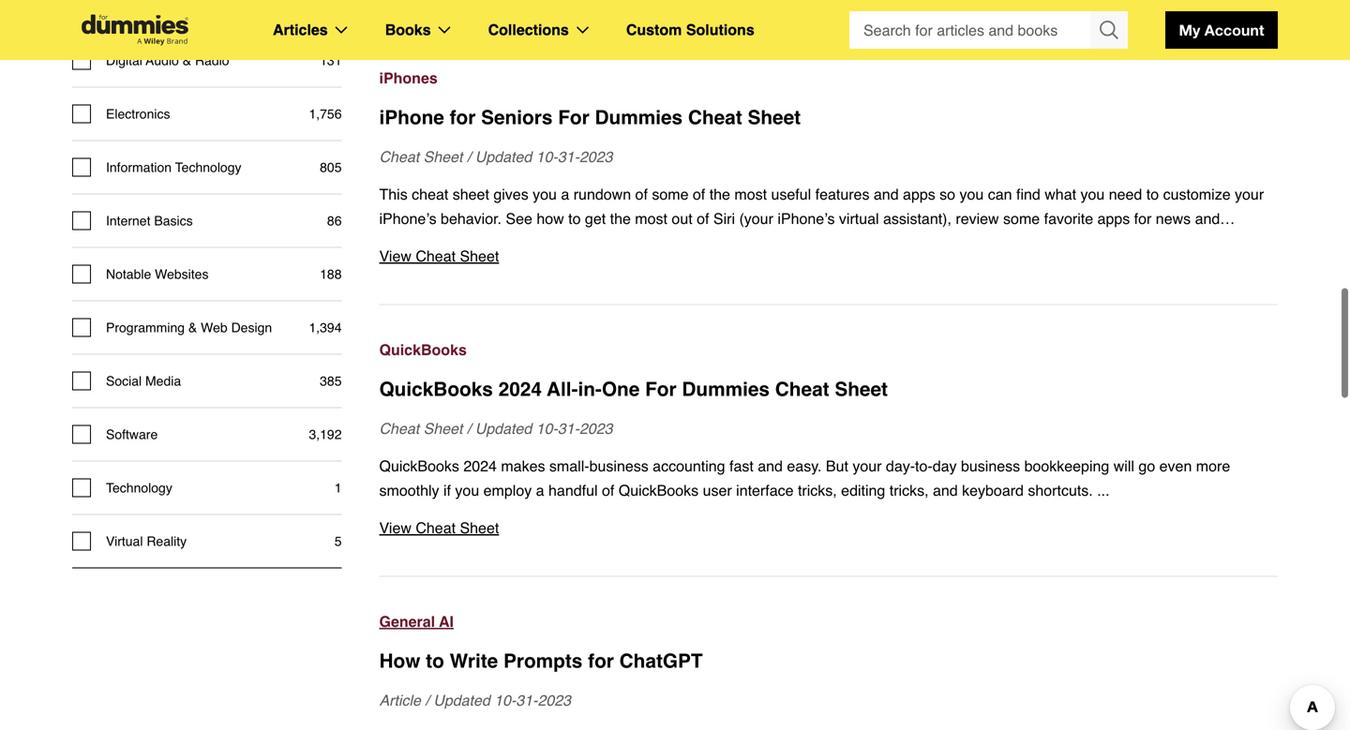 Task type: locate. For each thing, give the bounding box(es) containing it.
and up virtual
[[874, 185, 899, 203]]

news
[[1156, 210, 1191, 227]]

1 vertical spatial /
[[467, 420, 471, 437]]

0 vertical spatial most
[[734, 185, 767, 203]]

2 vertical spatial 10-
[[494, 692, 516, 709]]

ai
[[439, 613, 454, 630]]

1 vertical spatial apps
[[1097, 210, 1130, 227]]

2 business from the left
[[961, 457, 1020, 475]]

Search for articles and books text field
[[849, 11, 1092, 49]]

/
[[467, 148, 471, 165], [467, 420, 471, 437], [425, 692, 429, 709]]

2024 for makes
[[463, 457, 497, 475]]

open book categories image
[[438, 26, 451, 34]]

technology
[[175, 160, 241, 175], [106, 480, 172, 495]]

virtual
[[839, 210, 879, 227]]

my
[[1179, 21, 1200, 39]]

design
[[231, 320, 272, 335]]

siri
[[713, 210, 735, 227]]

0 vertical spatial a
[[561, 185, 569, 203]]

1 horizontal spatial a
[[561, 185, 569, 203]]

1 vertical spatial most
[[635, 210, 667, 227]]

updated for 2024
[[475, 420, 532, 437]]

for
[[450, 106, 476, 129], [1134, 210, 1152, 227], [751, 234, 769, 252], [588, 650, 614, 673]]

interface
[[736, 482, 794, 499]]

logo image
[[72, 15, 198, 45]]

2 vertical spatial apps
[[714, 234, 747, 252]]

updated down write
[[433, 692, 490, 709]]

business up keyboard
[[961, 457, 1020, 475]]

my account link
[[1165, 11, 1278, 49]]

1 vertical spatial to
[[568, 210, 581, 227]]

0 vertical spatial 10-
[[536, 148, 558, 165]]

2 tricks, from the left
[[889, 482, 929, 499]]

0 vertical spatial /
[[467, 148, 471, 165]]

most left out
[[635, 210, 667, 227]]

2 vertical spatial most
[[624, 234, 656, 252]]

several
[[529, 234, 578, 252]]

0 horizontal spatial a
[[536, 482, 544, 499]]

&
[[183, 53, 191, 68], [188, 320, 197, 335]]

dummies up the fast
[[682, 378, 770, 401]]

view cheat sheet link down editing
[[379, 516, 1278, 540]]

0 vertical spatial your
[[1235, 185, 1264, 203]]

virtual
[[106, 534, 143, 549]]

1 view from the top
[[379, 247, 411, 265]]

1 vertical spatial 2023
[[579, 420, 613, 437]]

of right handful
[[602, 482, 614, 499]]

updated up makes
[[475, 420, 532, 437]]

2 view from the top
[[379, 519, 411, 537]]

sheet down employ
[[460, 519, 499, 537]]

1 vertical spatial view cheat sheet link
[[379, 516, 1278, 540]]

internet
[[106, 213, 150, 228]]

/ for for
[[467, 148, 471, 165]]

apps down "siri"
[[714, 234, 747, 252]]

tricks, down easy.
[[798, 482, 837, 499]]

1 view cheat sheet link from the top
[[379, 244, 1278, 268]]

group
[[849, 11, 1128, 49]]

2 horizontal spatial to
[[1146, 185, 1159, 203]]

1 horizontal spatial your
[[1235, 185, 1264, 203]]

to left the get
[[568, 210, 581, 227]]

1 vertical spatial &
[[188, 320, 197, 335]]

1 horizontal spatial some
[[1003, 210, 1040, 227]]

2023 down the in-
[[579, 420, 613, 437]]

sheet
[[748, 106, 801, 129], [423, 148, 463, 165], [460, 247, 499, 265], [835, 378, 888, 401], [423, 420, 463, 437], [460, 519, 499, 537]]

view down smoothly
[[379, 519, 411, 537]]

1 vertical spatial a
[[536, 482, 544, 499]]

media
[[145, 373, 181, 388]]

one
[[602, 378, 640, 401]]

to
[[1146, 185, 1159, 203], [568, 210, 581, 227], [426, 650, 444, 673]]

0 vertical spatial 31-
[[558, 148, 579, 165]]

2 view cheat sheet link from the top
[[379, 516, 1278, 540]]

your
[[1235, 185, 1264, 203], [853, 457, 882, 475]]

of
[[635, 185, 648, 203], [693, 185, 705, 203], [697, 210, 709, 227], [582, 234, 594, 252], [602, 482, 614, 499]]

view down this
[[379, 247, 411, 265]]

2023 up rundown
[[579, 148, 613, 165]]

to right how
[[426, 650, 444, 673]]

bookkeeping
[[1024, 457, 1109, 475]]

behavior.
[[441, 210, 502, 227]]

iphone for seniors for dummies cheat sheet
[[379, 106, 801, 129]]

1 vertical spatial view
[[379, 519, 411, 537]]

view
[[379, 247, 411, 265], [379, 519, 411, 537]]

weather,
[[379, 234, 436, 252]]

0 horizontal spatial business
[[589, 457, 649, 475]]

and down 'day'
[[933, 482, 958, 499]]

31-
[[558, 148, 579, 165], [558, 420, 579, 437], [516, 692, 538, 709]]

2024 for all-
[[498, 378, 542, 401]]

1 horizontal spatial tricks,
[[889, 482, 929, 499]]

a
[[561, 185, 569, 203], [536, 482, 544, 499]]

0 vertical spatial 2023
[[579, 148, 613, 165]]

31- down how to write prompts for chatgpt at the bottom of the page
[[516, 692, 538, 709]]

2023 down "prompts"
[[538, 692, 571, 709]]

quickbooks 2024 makes small-business accounting fast and easy. but your day-to-day business bookkeeping will go even more smoothly if you employ a handful of quickbooks user interface tricks, editing tricks, and keyboard shortcuts.
[[379, 457, 1230, 499]]

some
[[652, 185, 689, 203], [1003, 210, 1040, 227]]

a up how
[[561, 185, 569, 203]]

& right audio
[[183, 53, 191, 68]]

0 vertical spatial apps
[[903, 185, 935, 203]]

rundown
[[574, 185, 631, 203]]

out
[[672, 210, 693, 227]]

2024 left the all-
[[498, 378, 542, 401]]

updated up gives
[[475, 148, 532, 165]]

for right "prompts"
[[588, 650, 614, 673]]

0 vertical spatial 2024
[[498, 378, 542, 401]]

view cheat sheet link for dummies
[[379, 516, 1278, 540]]

quickbooks for quickbooks 2024 all-in-one for dummies cheat sheet
[[379, 378, 493, 401]]

0 vertical spatial cheat sheet / updated 10-31-2023
[[379, 148, 613, 165]]

find
[[1016, 185, 1040, 203]]

0 vertical spatial updated
[[475, 148, 532, 165]]

apps
[[903, 185, 935, 203], [1097, 210, 1130, 227], [714, 234, 747, 252]]

notable websites
[[106, 267, 209, 282]]

1 vertical spatial cheat sheet / updated 10-31-2023
[[379, 420, 613, 437]]

my account
[[1179, 21, 1264, 39]]

1 cheat sheet / updated 10-31-2023 from the top
[[379, 148, 613, 165]]

cheat up smoothly
[[379, 420, 419, 437]]

in-
[[578, 378, 602, 401]]

2 vertical spatial 2023
[[538, 692, 571, 709]]

a down makes
[[536, 482, 544, 499]]

business up handful
[[589, 457, 649, 475]]

prompts
[[503, 650, 583, 673]]

information
[[106, 160, 172, 175]]

cheat sheet / updated 10-31-2023 up gives
[[379, 148, 613, 165]]

digital audio & radio
[[106, 53, 229, 68]]

iphone's up the weather,
[[379, 210, 437, 227]]

your right customize at the top right of page
[[1235, 185, 1264, 203]]

iphone's
[[379, 210, 437, 227], [778, 210, 835, 227]]

0 vertical spatial some
[[652, 185, 689, 203]]

to right need
[[1146, 185, 1159, 203]]

your up editing
[[853, 457, 882, 475]]

& left web on the left of the page
[[188, 320, 197, 335]]

31- down iphone for seniors for dummies cheat sheet
[[558, 148, 579, 165]]

2 vertical spatial /
[[425, 692, 429, 709]]

cheat up this
[[379, 148, 419, 165]]

1
[[334, 480, 342, 495]]

1,756
[[309, 106, 342, 121]]

dummies
[[595, 106, 683, 129], [682, 378, 770, 401]]

cheat sheet / updated 10-31-2023 up makes
[[379, 420, 613, 437]]

0 horizontal spatial 2024
[[463, 457, 497, 475]]

articles
[[273, 21, 328, 38]]

188
[[320, 267, 342, 282]]

0 vertical spatial dummies
[[595, 106, 683, 129]]

to-
[[915, 457, 933, 475]]

social
[[106, 373, 142, 388]]

most left popular
[[624, 234, 656, 252]]

cheat down if
[[416, 519, 456, 537]]

0 horizontal spatial to
[[426, 650, 444, 673]]

sheet down behavior.
[[460, 247, 499, 265]]

2 cheat sheet / updated 10-31-2023 from the top
[[379, 420, 613, 437]]

cheat down 'solutions'
[[688, 106, 742, 129]]

this
[[379, 185, 408, 203]]

1 horizontal spatial iphone's
[[778, 210, 835, 227]]

1 vertical spatial 2024
[[463, 457, 497, 475]]

cheat sheet / updated 10-31-2023 for 2024
[[379, 420, 613, 437]]

for down (your
[[751, 234, 769, 252]]

tricks, down day-
[[889, 482, 929, 499]]

31- for in-
[[558, 420, 579, 437]]

2023
[[579, 148, 613, 165], [579, 420, 613, 437], [538, 692, 571, 709]]

tricks,
[[798, 482, 837, 499], [889, 482, 929, 499]]

2024 inside "quickbooks 2024 makes small-business accounting fast and easy. but your day-to-day business bookkeeping will go even more smoothly if you employ a handful of quickbooks user interface tricks, editing tricks, and keyboard shortcuts."
[[463, 457, 497, 475]]

technology up basics
[[175, 160, 241, 175]]

you right if
[[455, 482, 479, 499]]

day-
[[886, 457, 915, 475]]

for
[[558, 106, 589, 129], [645, 378, 677, 401]]

0 vertical spatial for
[[558, 106, 589, 129]]

basics
[[154, 213, 193, 228]]

radio
[[195, 53, 229, 68]]

some down find
[[1003, 210, 1040, 227]]

2 iphone's from the left
[[778, 210, 835, 227]]

1 vertical spatial 10-
[[536, 420, 558, 437]]

apps up assistant),
[[903, 185, 935, 203]]

the up "siri"
[[709, 185, 730, 203]]

for right one at the left of page
[[645, 378, 677, 401]]

social media
[[106, 373, 181, 388]]

quickbooks link
[[379, 338, 1278, 362]]

for down need
[[1134, 210, 1152, 227]]

1 vertical spatial your
[[853, 457, 882, 475]]

10-
[[536, 148, 558, 165], [536, 420, 558, 437], [494, 692, 516, 709]]

if
[[443, 482, 451, 499]]

1 horizontal spatial business
[[961, 457, 1020, 475]]

for right seniors
[[558, 106, 589, 129]]

1 horizontal spatial 2024
[[498, 378, 542, 401]]

2 vertical spatial to
[[426, 650, 444, 673]]

open collections list image
[[576, 26, 589, 34]]

quickbooks for quickbooks
[[379, 341, 467, 358]]

1 vertical spatial updated
[[475, 420, 532, 437]]

31- up 'small-'
[[558, 420, 579, 437]]

updated for for
[[475, 148, 532, 165]]

2024 up employ
[[463, 457, 497, 475]]

1 vertical spatial technology
[[106, 480, 172, 495]]

most up (your
[[734, 185, 767, 203]]

0 horizontal spatial tricks,
[[798, 482, 837, 499]]

10- for all-
[[536, 420, 558, 437]]

0 horizontal spatial technology
[[106, 480, 172, 495]]

you
[[533, 185, 557, 203], [960, 185, 984, 203], [1080, 185, 1105, 203], [455, 482, 479, 499]]

1 horizontal spatial for
[[645, 378, 677, 401]]

10- down the all-
[[536, 420, 558, 437]]

0 vertical spatial technology
[[175, 160, 241, 175]]

quickbooks 2024 all-in-one for dummies cheat sheet link
[[379, 375, 1278, 403]]

2 vertical spatial updated
[[433, 692, 490, 709]]

the right the get
[[610, 210, 631, 227]]

0 horizontal spatial iphone's
[[379, 210, 437, 227]]

dummies up rundown
[[595, 106, 683, 129]]

apps down need
[[1097, 210, 1130, 227]]

quickbooks 2024 all-in-one for dummies cheat sheet
[[379, 378, 888, 401]]

iphone's up multimedia.
[[778, 210, 835, 227]]

iphones link
[[379, 66, 1278, 90]]

and up interface
[[758, 457, 783, 475]]

you right so
[[960, 185, 984, 203]]

0 vertical spatial view cheat sheet link
[[379, 244, 1278, 268]]

1 horizontal spatial to
[[568, 210, 581, 227]]

sheet up cheat
[[423, 148, 463, 165]]

10- down write
[[494, 692, 516, 709]]

view cheat sheet link down virtual
[[379, 244, 1278, 268]]

virtual reality
[[106, 534, 187, 549]]

0 vertical spatial view
[[379, 247, 411, 265]]

some up out
[[652, 185, 689, 203]]

of up popular
[[693, 185, 705, 203]]

0 horizontal spatial some
[[652, 185, 689, 203]]

business
[[589, 457, 649, 475], [961, 457, 1020, 475]]

10- down seniors
[[536, 148, 558, 165]]

cheat down behavior.
[[416, 247, 456, 265]]

1 vertical spatial 31-
[[558, 420, 579, 437]]

0 horizontal spatial your
[[853, 457, 882, 475]]

0 horizontal spatial for
[[558, 106, 589, 129]]

technology up virtual reality
[[106, 480, 172, 495]]

the down the get
[[599, 234, 619, 252]]



Task type: describe. For each thing, give the bounding box(es) containing it.
31- for for
[[558, 148, 579, 165]]

custom solutions link
[[626, 18, 754, 42]]

shortcuts.
[[1028, 482, 1093, 499]]

1 vertical spatial the
[[610, 210, 631, 227]]

user
[[703, 482, 732, 499]]

popular
[[660, 234, 710, 252]]

and down behavior.
[[440, 234, 465, 252]]

0 vertical spatial to
[[1146, 185, 1159, 203]]

editing
[[841, 482, 885, 499]]

see
[[506, 210, 532, 227]]

notable
[[106, 267, 151, 282]]

websites
[[155, 267, 209, 282]]

sheet up if
[[423, 420, 463, 437]]

web
[[201, 320, 228, 335]]

sheet down quickbooks link on the top of page
[[835, 378, 888, 401]]

/ for 2024
[[467, 420, 471, 437]]

1 horizontal spatial apps
[[903, 185, 935, 203]]

general ai link
[[379, 610, 1278, 634]]

quickbooks for quickbooks 2024 makes small-business accounting fast and easy. but your day-to-day business bookkeeping will go even more smoothly if you employ a handful of quickbooks user interface tricks, editing tricks, and keyboard shortcuts.
[[379, 457, 459, 475]]

more
[[1196, 457, 1230, 475]]

books
[[385, 21, 431, 38]]

you right what
[[1080, 185, 1105, 203]]

close this dialog image
[[1322, 654, 1341, 673]]

discover
[[469, 234, 525, 252]]

how
[[537, 210, 564, 227]]

0 vertical spatial the
[[709, 185, 730, 203]]

cheat
[[412, 185, 448, 203]]

account
[[1204, 21, 1264, 39]]

cheat sheet / updated 10-31-2023 for for
[[379, 148, 613, 165]]

reality
[[147, 534, 187, 549]]

custom
[[626, 21, 682, 38]]

information technology
[[106, 160, 241, 175]]

10- for seniors
[[536, 148, 558, 165]]

0 vertical spatial &
[[183, 53, 191, 68]]

programming & web design
[[106, 320, 272, 335]]

makes
[[501, 457, 545, 475]]

internet basics
[[106, 213, 193, 228]]

cheat inside this cheat sheet gives you a rundown of some of the most useful features and apps so you can find what you need to customize your iphone's behavior. see how to get the most out of siri (your iphone's virtual assistant), review some favorite apps for news and weather, and discover several of the most popular apps for multimedia. view cheat sheet
[[416, 247, 456, 265]]

chatgpt
[[619, 650, 703, 673]]

you up how
[[533, 185, 557, 203]]

1 vertical spatial some
[[1003, 210, 1040, 227]]

sheet
[[453, 185, 489, 203]]

audio
[[146, 53, 179, 68]]

so
[[940, 185, 955, 203]]

iphone
[[379, 106, 444, 129]]

you inside "quickbooks 2024 makes small-business accounting fast and easy. but your day-to-day business bookkeeping will go even more smoothly if you employ a handful of quickbooks user interface tricks, editing tricks, and keyboard shortcuts."
[[455, 482, 479, 499]]

385
[[320, 373, 342, 388]]

iphones
[[379, 69, 438, 87]]

a inside this cheat sheet gives you a rundown of some of the most useful features and apps so you can find what you need to customize your iphone's behavior. see how to get the most out of siri (your iphone's virtual assistant), review some favorite apps for news and weather, and discover several of the most popular apps for multimedia. view cheat sheet
[[561, 185, 569, 203]]

fast
[[729, 457, 754, 475]]

seniors
[[481, 106, 553, 129]]

customize
[[1163, 185, 1231, 203]]

view cheat sheet
[[379, 519, 499, 537]]

general ai
[[379, 613, 454, 630]]

2 vertical spatial 31-
[[516, 692, 538, 709]]

of right out
[[697, 210, 709, 227]]

programming
[[106, 320, 185, 335]]

5
[[334, 534, 342, 549]]

and down customize at the top right of page
[[1195, 210, 1220, 227]]

a inside "quickbooks 2024 makes small-business accounting fast and easy. but your day-to-day business bookkeeping will go even more smoothly if you employ a handful of quickbooks user interface tricks, editing tricks, and keyboard shortcuts."
[[536, 482, 544, 499]]

1,394
[[309, 320, 342, 335]]

805
[[320, 160, 342, 175]]

article
[[379, 692, 421, 709]]

view inside this cheat sheet gives you a rundown of some of the most useful features and apps so you can find what you need to customize your iphone's behavior. see how to get the most out of siri (your iphone's virtual assistant), review some favorite apps for news and weather, and discover several of the most popular apps for multimedia. view cheat sheet
[[379, 247, 411, 265]]

handful
[[548, 482, 598, 499]]

solutions
[[686, 21, 754, 38]]

what
[[1045, 185, 1076, 203]]

2023 for one
[[579, 420, 613, 437]]

of down the get
[[582, 234, 594, 252]]

0 horizontal spatial apps
[[714, 234, 747, 252]]

this cheat sheet gives you a rundown of some of the most useful features and apps so you can find what you need to customize your iphone's behavior. see how to get the most out of siri (your iphone's virtual assistant), review some favorite apps for news and weather, and discover several of the most popular apps for multimedia. view cheat sheet
[[379, 185, 1264, 265]]

of inside "quickbooks 2024 makes small-business accounting fast and easy. but your day-to-day business bookkeeping will go even more smoothly if you employ a handful of quickbooks user interface tricks, editing tricks, and keyboard shortcuts."
[[602, 482, 614, 499]]

sheet down iphones link
[[748, 106, 801, 129]]

how to write prompts for chatgpt
[[379, 650, 703, 673]]

your inside this cheat sheet gives you a rundown of some of the most useful features and apps so you can find what you need to customize your iphone's behavior. see how to get the most out of siri (your iphone's virtual assistant), review some favorite apps for news and weather, and discover several of the most popular apps for multimedia. view cheat sheet
[[1235, 185, 1264, 203]]

custom solutions
[[626, 21, 754, 38]]

for right iphone
[[450, 106, 476, 129]]

how
[[379, 650, 420, 673]]

but
[[826, 457, 848, 475]]

digital
[[106, 53, 142, 68]]

view cheat sheet link for sheet
[[379, 244, 1278, 268]]

(your
[[739, 210, 773, 227]]

1 iphone's from the left
[[379, 210, 437, 227]]

1 business from the left
[[589, 457, 649, 475]]

cheat down quickbooks link on the top of page
[[775, 378, 829, 401]]

1 vertical spatial dummies
[[682, 378, 770, 401]]

useful
[[771, 185, 811, 203]]

open article categories image
[[335, 26, 348, 34]]

iphone for seniors for dummies cheat sheet link
[[379, 103, 1278, 132]]

3,192
[[309, 427, 342, 442]]

even
[[1159, 457, 1192, 475]]

write
[[450, 650, 498, 673]]

how to write prompts for chatgpt link
[[379, 647, 1278, 675]]

day
[[933, 457, 957, 475]]

2023 for dummies
[[579, 148, 613, 165]]

131
[[320, 53, 342, 68]]

general
[[379, 613, 435, 630]]

2 vertical spatial the
[[599, 234, 619, 252]]

electronics
[[106, 106, 170, 121]]

assistant),
[[883, 210, 952, 227]]

smoothly
[[379, 482, 439, 499]]

sheet inside this cheat sheet gives you a rundown of some of the most useful features and apps so you can find what you need to customize your iphone's behavior. see how to get the most out of siri (your iphone's virtual assistant), review some favorite apps for news and weather, and discover several of the most popular apps for multimedia. view cheat sheet
[[460, 247, 499, 265]]

review
[[956, 210, 999, 227]]

multimedia.
[[773, 234, 849, 252]]

gives
[[493, 185, 528, 203]]

features
[[815, 185, 870, 203]]

1 vertical spatial for
[[645, 378, 677, 401]]

of right rundown
[[635, 185, 648, 203]]

1 tricks, from the left
[[798, 482, 837, 499]]

go
[[1139, 457, 1155, 475]]

86
[[327, 213, 342, 228]]

easy.
[[787, 457, 822, 475]]

keyboard
[[962, 482, 1024, 499]]

get
[[585, 210, 606, 227]]

favorite
[[1044, 210, 1093, 227]]

your inside "quickbooks 2024 makes small-business accounting fast and easy. but your day-to-day business bookkeeping will go even more smoothly if you employ a handful of quickbooks user interface tricks, editing tricks, and keyboard shortcuts."
[[853, 457, 882, 475]]

need
[[1109, 185, 1142, 203]]

1 horizontal spatial technology
[[175, 160, 241, 175]]

2 horizontal spatial apps
[[1097, 210, 1130, 227]]



Task type: vqa. For each thing, say whether or not it's contained in the screenshot.


